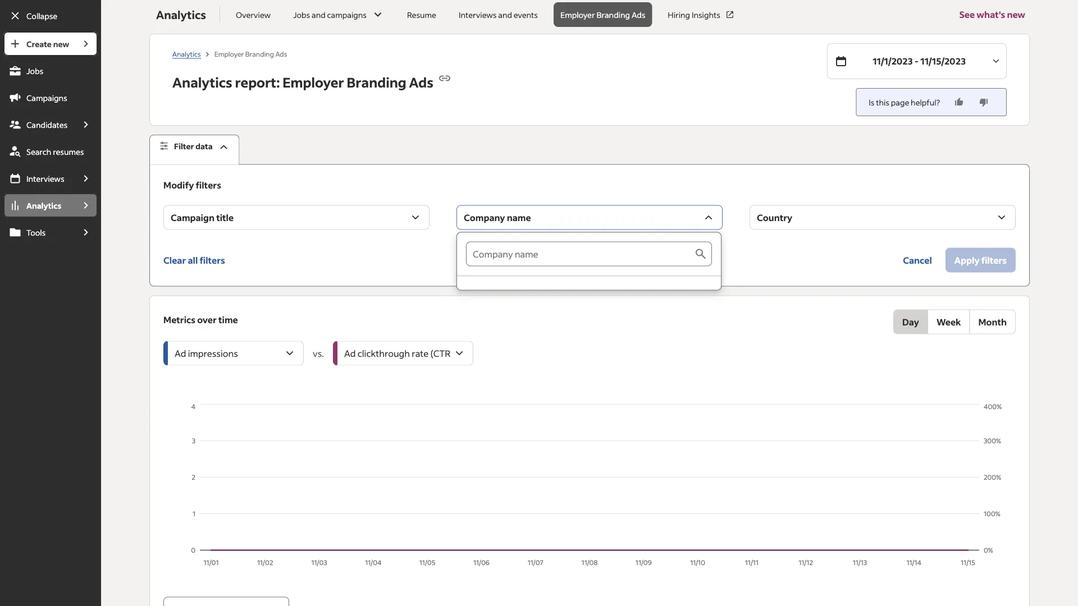 Task type: locate. For each thing, give the bounding box(es) containing it.
what's
[[977, 9, 1006, 20]]

analytics
[[156, 7, 206, 22], [173, 49, 201, 58], [173, 74, 232, 91], [26, 201, 61, 211]]

2 vertical spatial employer
[[283, 74, 344, 91]]

interviews left events at the top left
[[459, 10, 497, 20]]

branding
[[597, 10, 630, 20], [245, 49, 274, 58], [347, 74, 407, 91]]

11/1/2023 - 11/15/2023
[[873, 55, 966, 67]]

modify filters
[[164, 179, 221, 191]]

modify
[[164, 179, 194, 191]]

filters right all
[[200, 255, 225, 266]]

new right the what's on the top of page
[[1008, 9, 1026, 20]]

1 horizontal spatial jobs
[[293, 10, 310, 20]]

0 horizontal spatial branding
[[245, 49, 274, 58]]

0 horizontal spatial analytics link
[[3, 193, 74, 218]]

menu bar
[[0, 31, 101, 607]]

ads left hiring
[[632, 10, 646, 20]]

new inside button
[[1008, 9, 1026, 20]]

1 vertical spatial interviews
[[26, 174, 64, 184]]

jobs for jobs
[[26, 66, 43, 76]]

company name list box
[[457, 233, 722, 290]]

is this page helpful?
[[869, 97, 941, 107]]

1 vertical spatial filters
[[200, 255, 225, 266]]

candidates link
[[3, 112, 74, 137]]

ads left show shareable url image at left
[[409, 74, 434, 91]]

0 vertical spatial employer
[[561, 10, 595, 20]]

jobs inside button
[[293, 10, 310, 20]]

campaigns
[[26, 93, 67, 103]]

title
[[216, 212, 234, 223]]

interviews down search resumes link
[[26, 174, 64, 184]]

1 and from the left
[[312, 10, 326, 20]]

analytics link
[[173, 49, 201, 59], [3, 193, 74, 218]]

0 vertical spatial interviews
[[459, 10, 497, 20]]

filters right the modify
[[196, 179, 221, 191]]

cancel button
[[895, 248, 942, 273]]

country button
[[750, 205, 1016, 230]]

see what's new
[[960, 9, 1026, 20]]

region
[[164, 402, 1016, 571]]

employer
[[561, 10, 595, 20], [214, 49, 244, 58], [283, 74, 344, 91]]

campaign
[[171, 212, 215, 223]]

ads up analytics report: employer branding ads
[[276, 49, 287, 58]]

1 horizontal spatial new
[[1008, 9, 1026, 20]]

campaigns
[[327, 10, 367, 20]]

company name button
[[457, 205, 723, 230]]

and left events at the top left
[[499, 10, 512, 20]]

1 vertical spatial employer
[[214, 49, 244, 58]]

1 horizontal spatial interviews
[[459, 10, 497, 20]]

cancel
[[904, 255, 933, 266]]

metrics over time
[[164, 314, 238, 326]]

tools
[[26, 228, 46, 238]]

ads
[[632, 10, 646, 20], [276, 49, 287, 58], [409, 74, 434, 91]]

analytics report: employer branding ads
[[173, 74, 434, 91]]

over
[[197, 314, 217, 326]]

tools link
[[3, 220, 74, 245]]

11/15/2023
[[921, 55, 966, 67]]

employer right 'report:'
[[283, 74, 344, 91]]

2 vertical spatial ads
[[409, 74, 434, 91]]

employer up 'report:'
[[214, 49, 244, 58]]

this page is not helpful image
[[979, 97, 990, 108]]

search resumes link
[[3, 139, 98, 164]]

1 horizontal spatial employer branding ads
[[561, 10, 646, 20]]

interviews inside interviews and events link
[[459, 10, 497, 20]]

jobs
[[293, 10, 310, 20], [26, 66, 43, 76]]

0 horizontal spatial and
[[312, 10, 326, 20]]

1 vertical spatial employer branding ads
[[214, 49, 287, 58]]

collapse button
[[3, 3, 98, 28]]

1 horizontal spatial employer
[[283, 74, 344, 91]]

0 horizontal spatial ads
[[276, 49, 287, 58]]

1 vertical spatial ads
[[276, 49, 287, 58]]

helpful?
[[911, 97, 941, 107]]

0 vertical spatial jobs
[[293, 10, 310, 20]]

0 horizontal spatial employer
[[214, 49, 244, 58]]

jobs left campaigns
[[293, 10, 310, 20]]

see
[[960, 9, 975, 20]]

1 horizontal spatial branding
[[347, 74, 407, 91]]

interviews
[[459, 10, 497, 20], [26, 174, 64, 184]]

new right create
[[53, 39, 69, 49]]

0 vertical spatial new
[[1008, 9, 1026, 20]]

filter data
[[174, 141, 213, 151]]

2 horizontal spatial branding
[[597, 10, 630, 20]]

country
[[757, 212, 793, 223]]

day
[[903, 316, 920, 328]]

week
[[937, 316, 962, 328]]

menu bar containing create new
[[0, 31, 101, 607]]

and
[[312, 10, 326, 20], [499, 10, 512, 20]]

0 horizontal spatial jobs
[[26, 66, 43, 76]]

0 vertical spatial analytics link
[[173, 49, 201, 59]]

employer right events at the top left
[[561, 10, 595, 20]]

1 vertical spatial jobs
[[26, 66, 43, 76]]

overview
[[236, 10, 271, 20]]

jobs for jobs and campaigns
[[293, 10, 310, 20]]

2 and from the left
[[499, 10, 512, 20]]

resume link
[[401, 2, 443, 27]]

jobs down the create new link
[[26, 66, 43, 76]]

employer branding ads
[[561, 10, 646, 20], [214, 49, 287, 58]]

11/1/2023
[[873, 55, 913, 67]]

this page is helpful image
[[954, 97, 965, 108]]

company
[[464, 212, 505, 223]]

resumes
[[53, 147, 84, 157]]

jobs inside menu bar
[[26, 66, 43, 76]]

insights
[[692, 10, 721, 20]]

search resumes
[[26, 147, 84, 157]]

filters
[[196, 179, 221, 191], [200, 255, 225, 266]]

2 horizontal spatial ads
[[632, 10, 646, 20]]

1 vertical spatial new
[[53, 39, 69, 49]]

new
[[1008, 9, 1026, 20], [53, 39, 69, 49]]

interviews inside interviews link
[[26, 174, 64, 184]]

resume
[[407, 10, 437, 20]]

clear
[[164, 255, 186, 266]]

create
[[26, 39, 52, 49]]

see what's new button
[[960, 0, 1026, 34]]

0 horizontal spatial interviews
[[26, 174, 64, 184]]

and inside button
[[312, 10, 326, 20]]

1 horizontal spatial and
[[499, 10, 512, 20]]

0 horizontal spatial new
[[53, 39, 69, 49]]

and left campaigns
[[312, 10, 326, 20]]

vs.
[[313, 348, 324, 359]]



Task type: vqa. For each thing, say whether or not it's contained in the screenshot.
Start
no



Task type: describe. For each thing, give the bounding box(es) containing it.
hiring
[[668, 10, 691, 20]]

collapse
[[26, 11, 57, 21]]

1 vertical spatial branding
[[245, 49, 274, 58]]

interviews for interviews and events
[[459, 10, 497, 20]]

0 vertical spatial ads
[[632, 10, 646, 20]]

data
[[196, 141, 213, 151]]

month
[[979, 316, 1007, 328]]

time
[[219, 314, 238, 326]]

1 vertical spatial analytics link
[[3, 193, 74, 218]]

jobs and campaigns button
[[287, 2, 392, 27]]

1 horizontal spatial ads
[[409, 74, 434, 91]]

and for jobs
[[312, 10, 326, 20]]

overview link
[[229, 2, 278, 27]]

company name
[[464, 212, 531, 223]]

create new link
[[3, 31, 74, 56]]

0 vertical spatial employer branding ads
[[561, 10, 646, 20]]

all
[[188, 255, 198, 266]]

interviews and events
[[459, 10, 538, 20]]

campaign title button
[[164, 205, 430, 230]]

filter data button
[[150, 135, 240, 165]]

campaign title
[[171, 212, 234, 223]]

interviews for interviews
[[26, 174, 64, 184]]

and for interviews
[[499, 10, 512, 20]]

-
[[915, 55, 919, 67]]

page
[[892, 97, 910, 107]]

jobs link
[[3, 58, 98, 83]]

search
[[26, 147, 51, 157]]

show shareable url image
[[438, 72, 452, 85]]

employer branding ads link
[[554, 2, 653, 27]]

campaigns link
[[3, 85, 98, 110]]

name
[[507, 212, 531, 223]]

filters inside button
[[200, 255, 225, 266]]

Company name field
[[466, 242, 695, 267]]

events
[[514, 10, 538, 20]]

candidates
[[26, 120, 68, 130]]

hiring insights link
[[662, 2, 742, 27]]

clear all filters
[[164, 255, 225, 266]]

metrics
[[164, 314, 196, 326]]

interviews link
[[3, 166, 74, 191]]

jobs and campaigns
[[293, 10, 367, 20]]

1 horizontal spatial analytics link
[[173, 49, 201, 59]]

report:
[[235, 74, 280, 91]]

this
[[877, 97, 890, 107]]

create new
[[26, 39, 69, 49]]

0 vertical spatial filters
[[196, 179, 221, 191]]

clear all filters button
[[164, 248, 225, 273]]

2 horizontal spatial employer
[[561, 10, 595, 20]]

0 vertical spatial branding
[[597, 10, 630, 20]]

is
[[869, 97, 875, 107]]

interviews and events link
[[452, 2, 545, 27]]

filter
[[174, 141, 194, 151]]

2 vertical spatial branding
[[347, 74, 407, 91]]

hiring insights
[[668, 10, 721, 20]]

0 horizontal spatial employer branding ads
[[214, 49, 287, 58]]



